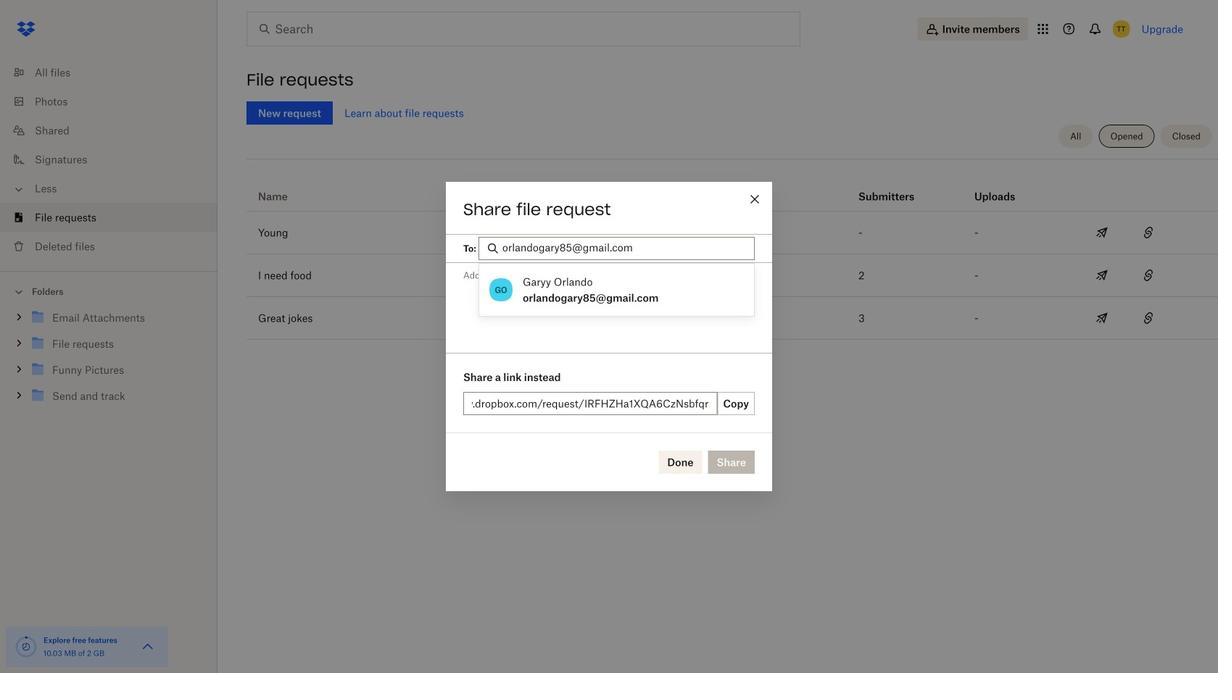 Task type: vqa. For each thing, say whether or not it's contained in the screenshot.
get
no



Task type: describe. For each thing, give the bounding box(es) containing it.
3 copy link image from the top
[[1140, 310, 1158, 327]]

send email image for 2nd copy link icon from the bottom
[[1094, 267, 1111, 284]]

cell for first row from the bottom of the page
[[1172, 297, 1219, 339]]

4 row from the top
[[247, 297, 1219, 340]]

2 column header from the left
[[975, 170, 1033, 205]]

3 row from the top
[[247, 255, 1219, 297]]

pro trial element
[[736, 188, 759, 205]]

1 column header from the left
[[859, 170, 917, 205]]

2 copy link image from the top
[[1140, 267, 1158, 284]]

dropbox image
[[12, 15, 41, 44]]

send email image for third copy link icon from the bottom
[[1094, 224, 1111, 242]]



Task type: locate. For each thing, give the bounding box(es) containing it.
Add a message (optional) text field
[[446, 263, 772, 351]]

column header
[[859, 170, 917, 205], [975, 170, 1033, 205]]

Contact input text field
[[503, 240, 748, 256]]

1 copy link image from the top
[[1140, 224, 1158, 242]]

list item
[[0, 203, 218, 232]]

row
[[247, 165, 1219, 212], [247, 212, 1219, 255], [247, 255, 1219, 297], [247, 297, 1219, 340]]

1 cell from the top
[[1172, 212, 1219, 254]]

send email image
[[1094, 310, 1111, 327]]

send email image
[[1094, 224, 1111, 242], [1094, 267, 1111, 284]]

2 vertical spatial copy link image
[[1140, 310, 1158, 327]]

list
[[0, 49, 218, 271]]

option
[[479, 270, 754, 310]]

1 row from the top
[[247, 165, 1219, 212]]

group
[[0, 302, 218, 420]]

0 horizontal spatial column header
[[859, 170, 917, 205]]

2 cell from the top
[[1172, 297, 1219, 339]]

0 vertical spatial cell
[[1172, 212, 1219, 254]]

less image
[[12, 182, 26, 197]]

table
[[247, 165, 1219, 340]]

1 horizontal spatial column header
[[975, 170, 1033, 205]]

1 vertical spatial cell
[[1172, 297, 1219, 339]]

1 vertical spatial send email image
[[1094, 267, 1111, 284]]

0 vertical spatial send email image
[[1094, 224, 1111, 242]]

cell for 3rd row from the bottom
[[1172, 212, 1219, 254]]

None text field
[[472, 396, 709, 412]]

1 send email image from the top
[[1094, 224, 1111, 242]]

dialog
[[446, 182, 772, 492]]

2 send email image from the top
[[1094, 267, 1111, 284]]

cell
[[1172, 212, 1219, 254], [1172, 297, 1219, 339]]

row group
[[247, 212, 1219, 340]]

0 vertical spatial copy link image
[[1140, 224, 1158, 242]]

copy link image
[[1140, 224, 1158, 242], [1140, 267, 1158, 284], [1140, 310, 1158, 327]]

2 row from the top
[[247, 212, 1219, 255]]

1 vertical spatial copy link image
[[1140, 267, 1158, 284]]



